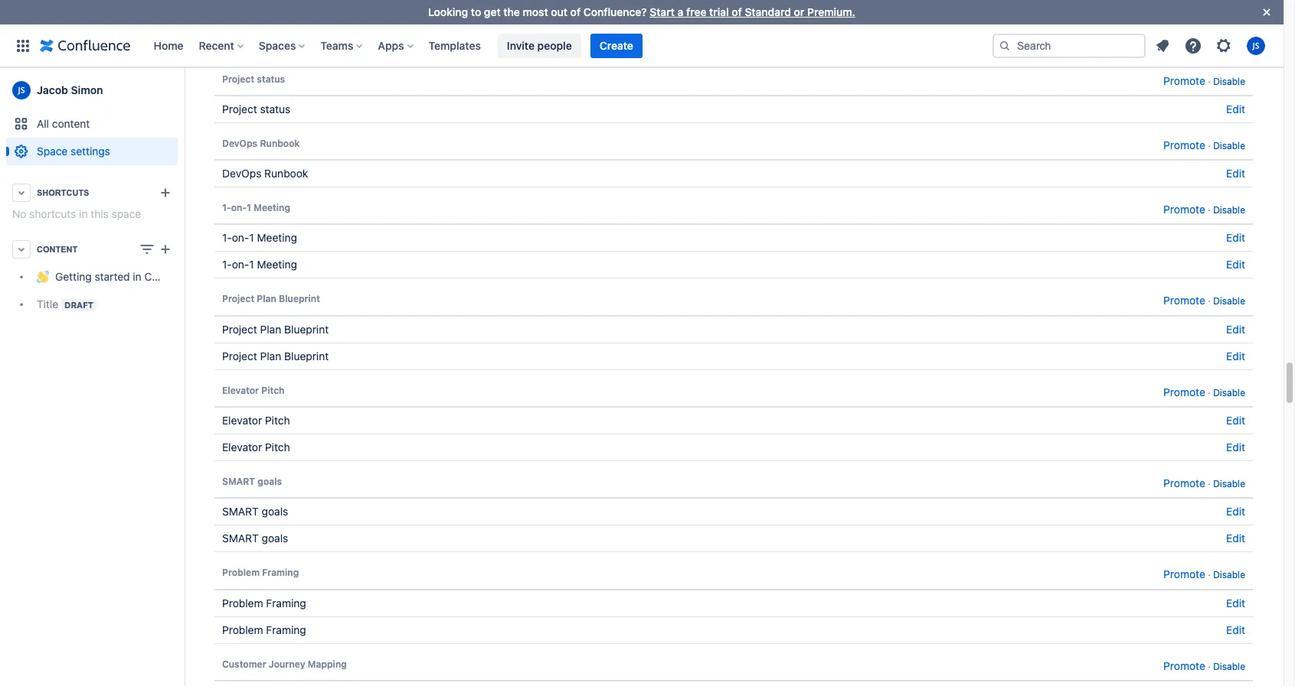 Task type: locate. For each thing, give the bounding box(es) containing it.
1 promote from the top
[[1163, 74, 1205, 87]]

0 vertical spatial plan
[[257, 294, 276, 305]]

business status update
[[222, 9, 327, 20], [222, 38, 337, 51]]

edit for 2nd edit link from the bottom of the page
[[1226, 597, 1245, 610]]

5 promote from the top
[[1163, 386, 1205, 399]]

edit
[[1226, 38, 1245, 51], [1226, 102, 1245, 116], [1226, 167, 1245, 180], [1226, 232, 1245, 245], [1226, 258, 1245, 271], [1226, 323, 1245, 336], [1226, 350, 1245, 363], [1226, 414, 1245, 427], [1226, 441, 1245, 454], [1226, 506, 1245, 519], [1226, 533, 1245, 546], [1226, 597, 1245, 610], [1226, 624, 1245, 637]]

journey
[[269, 659, 305, 671]]

2 smart from the top
[[222, 506, 259, 519]]

change view image
[[138, 240, 156, 259]]

pitch for fifth edit link from the bottom
[[265, 441, 290, 454]]

project status
[[222, 73, 285, 85], [222, 102, 290, 116]]

13 edit from the top
[[1226, 624, 1245, 637]]

edit for 5th edit link from the top of the page
[[1226, 258, 1245, 271]]

0 horizontal spatial in
[[79, 208, 88, 221]]

2 smart goals from the top
[[222, 506, 288, 519]]

no shortcuts in this space
[[12, 208, 141, 221]]

0 vertical spatial smart goals
[[222, 476, 282, 488]]

13 edit link from the top
[[1226, 624, 1245, 637]]

5 promote button from the top
[[1163, 384, 1205, 401]]

meeting
[[254, 202, 290, 214], [257, 232, 297, 245], [257, 258, 297, 271]]

promote · disable
[[1163, 74, 1245, 87], [1163, 138, 1245, 152], [1163, 203, 1245, 216], [1163, 294, 1245, 307], [1163, 386, 1245, 399], [1163, 477, 1245, 490], [1163, 569, 1245, 582], [1163, 660, 1245, 673]]

promote button for customer journey mapping
[[1163, 658, 1205, 676]]

2 vertical spatial smart goals
[[222, 533, 288, 546]]

0 vertical spatial pitch
[[261, 385, 285, 397]]

2 vertical spatial elevator pitch
[[222, 441, 290, 454]]

1 vertical spatial devops
[[222, 167, 261, 180]]

promote button for project plan blueprint
[[1163, 292, 1205, 310]]

3 smart from the top
[[222, 533, 259, 546]]

most
[[523, 5, 548, 18]]

this
[[91, 208, 109, 221]]

settings icon image
[[1215, 36, 1233, 55]]

promote button for smart goals
[[1163, 475, 1205, 493]]

pitch
[[261, 385, 285, 397], [265, 414, 290, 427], [265, 441, 290, 454]]

runbook
[[260, 138, 300, 149], [264, 167, 308, 180]]

project plan blueprint for 8th edit link from the bottom of the page
[[222, 323, 329, 336]]

3 problem from the top
[[222, 624, 263, 637]]

1 vertical spatial project plan blueprint
[[222, 323, 329, 336]]

project
[[222, 73, 254, 85], [222, 102, 257, 116], [222, 294, 254, 305], [222, 323, 257, 336], [222, 350, 257, 363]]

8 · from the top
[[1208, 662, 1211, 673]]

disable link for project status
[[1213, 75, 1245, 87]]

9 edit from the top
[[1226, 441, 1245, 454]]

plan for 8th edit link from the bottom of the page
[[260, 323, 281, 336]]

1 vertical spatial plan
[[260, 323, 281, 336]]

promote for customer journey mapping
[[1163, 660, 1205, 673]]

teams
[[320, 39, 353, 52]]

4 edit from the top
[[1226, 232, 1245, 245]]

1 vertical spatial elevator pitch
[[222, 414, 290, 427]]

2 vertical spatial problem framing
[[222, 624, 306, 637]]

1 vertical spatial devops runbook
[[222, 167, 308, 180]]

disable link for problem framing
[[1213, 570, 1245, 582]]

blueprint
[[279, 294, 320, 305], [284, 323, 329, 336], [284, 350, 329, 363]]

3 1- from the top
[[222, 258, 232, 271]]

1 promote button from the top
[[1163, 72, 1205, 89]]

0 vertical spatial devops runbook
[[222, 138, 300, 149]]

2 · from the top
[[1208, 140, 1211, 152]]

search image
[[999, 39, 1011, 52]]

update right the spaces
[[302, 38, 337, 51]]

6 disable from the top
[[1213, 479, 1245, 490]]

goals
[[258, 476, 282, 488], [262, 506, 288, 519], [262, 533, 288, 546]]

1 vertical spatial business status update
[[222, 38, 337, 51]]

4 promote button from the top
[[1163, 292, 1205, 310]]

0 vertical spatial project status
[[222, 73, 285, 85]]

start
[[650, 5, 675, 18]]

0 vertical spatial business status update
[[222, 9, 327, 20]]

recent
[[199, 39, 234, 52]]

11 edit from the top
[[1226, 533, 1245, 546]]

4 project from the top
[[222, 323, 257, 336]]

3 disable from the top
[[1213, 205, 1245, 216]]

getting
[[55, 271, 92, 284]]

of right out
[[570, 5, 581, 18]]

2 promote · disable from the top
[[1163, 138, 1245, 152]]

update up teams at the left of the page
[[296, 9, 327, 20]]

1 vertical spatial pitch
[[265, 414, 290, 427]]

tree
[[6, 263, 201, 319]]

· for devops runbook
[[1208, 140, 1211, 152]]

0 vertical spatial elevator
[[222, 385, 259, 397]]

2 vertical spatial smart
[[222, 533, 259, 546]]

7 disable link from the top
[[1213, 570, 1245, 582]]

on-
[[231, 202, 247, 214], [232, 232, 249, 245], [232, 258, 249, 271]]

1 devops runbook from the top
[[222, 138, 300, 149]]

edit for 11th edit link from the bottom of the page
[[1226, 167, 1245, 180]]

tree containing getting started in confluence
[[6, 263, 201, 319]]

of
[[570, 5, 581, 18], [732, 5, 742, 18]]

0 vertical spatial in
[[79, 208, 88, 221]]

space settings link
[[6, 138, 178, 165]]

project plan blueprint
[[222, 294, 320, 305], [222, 323, 329, 336], [222, 350, 329, 363]]

5 · from the top
[[1208, 387, 1211, 399]]

update
[[296, 9, 327, 20], [302, 38, 337, 51]]

disable link
[[1213, 75, 1245, 87], [1213, 140, 1245, 152], [1213, 205, 1245, 216], [1213, 296, 1245, 307], [1213, 387, 1245, 399], [1213, 479, 1245, 490], [1213, 570, 1245, 582], [1213, 662, 1245, 673]]

4 · from the top
[[1208, 296, 1211, 307]]

shortcuts button
[[6, 179, 178, 207]]

0 vertical spatial meeting
[[254, 202, 290, 214]]

problem framing
[[222, 568, 299, 579], [222, 597, 306, 610], [222, 624, 306, 637]]

3 disable link from the top
[[1213, 205, 1245, 216]]

3 · from the top
[[1208, 205, 1211, 216]]

notification icon image
[[1153, 36, 1172, 55]]

smart
[[222, 476, 255, 488], [222, 506, 259, 519], [222, 533, 259, 546]]

3 promote · disable from the top
[[1163, 203, 1245, 216]]

0 vertical spatial problem framing
[[222, 568, 299, 579]]

3 project plan blueprint from the top
[[222, 350, 329, 363]]

1 vertical spatial business
[[222, 38, 266, 51]]

home link
[[149, 33, 188, 58]]

0 vertical spatial update
[[296, 9, 327, 20]]

standard
[[745, 5, 791, 18]]

0 vertical spatial smart
[[222, 476, 255, 488]]

8 promote button from the top
[[1163, 658, 1205, 676]]

promote · disable for smart goals
[[1163, 477, 1245, 490]]

5 disable link from the top
[[1213, 387, 1245, 399]]

1 vertical spatial problem framing
[[222, 597, 306, 610]]

edit for fourth edit link
[[1226, 232, 1245, 245]]

confluence?
[[583, 5, 647, 18]]

edit for seventh edit link from the top of the page
[[1226, 350, 1245, 363]]

disable for 1-on-1 meeting
[[1213, 205, 1245, 216]]

smart for 3rd edit link from the bottom
[[222, 533, 259, 546]]

1 project plan blueprint from the top
[[222, 294, 320, 305]]

12 edit from the top
[[1226, 597, 1245, 610]]

1 edit from the top
[[1226, 38, 1245, 51]]

8 disable from the top
[[1213, 662, 1245, 673]]

business
[[222, 9, 263, 20], [222, 38, 266, 51]]

edit for 8th edit link from the top of the page
[[1226, 414, 1245, 427]]

disable for project plan blueprint
[[1213, 296, 1245, 307]]

1 promote · disable from the top
[[1163, 74, 1245, 87]]

promote button
[[1163, 72, 1205, 89], [1163, 136, 1205, 154], [1163, 201, 1205, 219], [1163, 292, 1205, 310], [1163, 384, 1205, 401], [1163, 475, 1205, 493], [1163, 566, 1205, 584], [1163, 658, 1205, 676]]

2 vertical spatial 1-on-1 meeting
[[222, 258, 297, 271]]

1 disable from the top
[[1213, 75, 1245, 87]]

8 disable link from the top
[[1213, 662, 1245, 673]]

edit for 13th edit link
[[1226, 624, 1245, 637]]

6 promote · disable from the top
[[1163, 477, 1245, 490]]

7 · from the top
[[1208, 570, 1211, 582]]

promote · disable for project plan blueprint
[[1163, 294, 1245, 307]]

1 horizontal spatial in
[[133, 271, 141, 284]]

· for customer journey mapping
[[1208, 662, 1211, 673]]

banner containing home
[[0, 24, 1284, 67]]

1 · from the top
[[1208, 75, 1211, 87]]

banner
[[0, 24, 1284, 67]]

1 vertical spatial blueprint
[[284, 323, 329, 336]]

2 disable from the top
[[1213, 140, 1245, 152]]

on- for fourth edit link
[[232, 232, 249, 245]]

1 smart from the top
[[222, 476, 255, 488]]

2 vertical spatial 1
[[249, 258, 254, 271]]

2 vertical spatial pitch
[[265, 441, 290, 454]]

8 promote from the top
[[1163, 660, 1205, 673]]

disable link for devops runbook
[[1213, 140, 1245, 152]]

problem
[[222, 568, 260, 579], [222, 597, 263, 610], [222, 624, 263, 637]]

1 business from the top
[[222, 9, 263, 20]]

plan
[[257, 294, 276, 305], [260, 323, 281, 336], [260, 350, 281, 363]]

6 promote from the top
[[1163, 477, 1205, 490]]

in left 'this'
[[79, 208, 88, 221]]

elevator pitch for fifth edit link from the bottom
[[222, 441, 290, 454]]

2 problem from the top
[[222, 597, 263, 610]]

1 vertical spatial elevator
[[222, 414, 262, 427]]

0 vertical spatial 1-on-1 meeting
[[222, 202, 290, 214]]

4 promote from the top
[[1163, 294, 1205, 307]]

6 edit from the top
[[1226, 323, 1245, 336]]

promote button for devops runbook
[[1163, 136, 1205, 154]]

problem for 2nd edit link from the bottom of the page
[[222, 597, 263, 610]]

· for project status
[[1208, 75, 1211, 87]]

1 vertical spatial 1
[[249, 232, 254, 245]]

promote for project status
[[1163, 74, 1205, 87]]

1 vertical spatial smart goals
[[222, 506, 288, 519]]

no
[[12, 208, 26, 221]]

1 vertical spatial 1-on-1 meeting
[[222, 232, 297, 245]]

·
[[1208, 75, 1211, 87], [1208, 140, 1211, 152], [1208, 205, 1211, 216], [1208, 296, 1211, 307], [1208, 387, 1211, 399], [1208, 479, 1211, 490], [1208, 570, 1211, 582], [1208, 662, 1211, 673]]

2 vertical spatial on-
[[232, 258, 249, 271]]

2 vertical spatial 1-
[[222, 258, 232, 271]]

looking to get the most out of confluence? start a free trial of standard or premium.
[[428, 5, 855, 18]]

2 1- from the top
[[222, 232, 232, 245]]

title
[[37, 298, 58, 311]]

0 horizontal spatial of
[[570, 5, 581, 18]]

framing
[[262, 568, 299, 579], [266, 597, 306, 610], [266, 624, 306, 637]]

trial
[[709, 5, 729, 18]]

8 edit from the top
[[1226, 414, 1245, 427]]

getting started in confluence
[[55, 271, 201, 284]]

out
[[551, 5, 568, 18]]

devops runbook
[[222, 138, 300, 149], [222, 167, 308, 180]]

of right trial
[[732, 5, 742, 18]]

teams button
[[316, 33, 369, 58]]

edit link
[[1226, 38, 1245, 51], [1226, 102, 1245, 116], [1226, 167, 1245, 180], [1226, 232, 1245, 245], [1226, 258, 1245, 271], [1226, 323, 1245, 336], [1226, 350, 1245, 363], [1226, 414, 1245, 427], [1226, 441, 1245, 454], [1226, 506, 1245, 519], [1226, 533, 1245, 546], [1226, 597, 1245, 610], [1226, 624, 1245, 637]]

4 promote · disable from the top
[[1163, 294, 1245, 307]]

1 vertical spatial project status
[[222, 102, 290, 116]]

space
[[37, 145, 68, 158]]

2 promote button from the top
[[1163, 136, 1205, 154]]

promote for smart goals
[[1163, 477, 1205, 490]]

2 vertical spatial plan
[[260, 350, 281, 363]]

in for started
[[133, 271, 141, 284]]

1 horizontal spatial of
[[732, 5, 742, 18]]

3 elevator pitch from the top
[[222, 441, 290, 454]]

6 promote button from the top
[[1163, 475, 1205, 493]]

3 edit link from the top
[[1226, 167, 1245, 180]]

9 edit link from the top
[[1226, 441, 1245, 454]]

· for problem framing
[[1208, 570, 1211, 582]]

2 project from the top
[[222, 102, 257, 116]]

· for project plan blueprint
[[1208, 296, 1211, 307]]

0 vertical spatial problem
[[222, 568, 260, 579]]

10 edit from the top
[[1226, 506, 1245, 519]]

in right started
[[133, 271, 141, 284]]

4 disable link from the top
[[1213, 296, 1245, 307]]

3 project from the top
[[222, 294, 254, 305]]

1 project status from the top
[[222, 73, 285, 85]]

smart goals
[[222, 476, 282, 488], [222, 506, 288, 519], [222, 533, 288, 546]]

1 vertical spatial 1-
[[222, 232, 232, 245]]

3 edit from the top
[[1226, 167, 1245, 180]]

1-
[[222, 202, 231, 214], [222, 232, 232, 245], [222, 258, 232, 271]]

2 vertical spatial meeting
[[257, 258, 297, 271]]

2 vertical spatial elevator
[[222, 441, 262, 454]]

disable
[[1213, 75, 1245, 87], [1213, 140, 1245, 152], [1213, 205, 1245, 216], [1213, 296, 1245, 307], [1213, 387, 1245, 399], [1213, 479, 1245, 490], [1213, 570, 1245, 582], [1213, 662, 1245, 673]]

5 project from the top
[[222, 350, 257, 363]]

smart goals for 3rd edit link from the bottom
[[222, 533, 288, 546]]

edit for tenth edit link from the top
[[1226, 506, 1245, 519]]

project for seventh edit link from the top of the page
[[222, 350, 257, 363]]

status
[[265, 9, 293, 20], [269, 38, 300, 51], [257, 73, 285, 85], [260, 102, 290, 116]]

Search field
[[993, 33, 1146, 58]]

3 promote from the top
[[1163, 203, 1205, 216]]

11 edit link from the top
[[1226, 533, 1245, 546]]

0 vertical spatial devops
[[222, 138, 257, 149]]

0 vertical spatial 1-
[[222, 202, 231, 214]]

add shortcut image
[[156, 184, 175, 202]]

edit for first edit link
[[1226, 38, 1245, 51]]

1- for 5th edit link from the top of the page
[[222, 258, 232, 271]]

1 vertical spatial smart
[[222, 506, 259, 519]]

4 disable from the top
[[1213, 296, 1245, 307]]

in
[[79, 208, 88, 221], [133, 271, 141, 284]]

all content link
[[6, 110, 178, 138]]

0 vertical spatial elevator pitch
[[222, 385, 285, 397]]

1 problem from the top
[[222, 568, 260, 579]]

problem for 13th edit link
[[222, 624, 263, 637]]

7 disable from the top
[[1213, 570, 1245, 582]]

0 vertical spatial runbook
[[260, 138, 300, 149]]

2 project plan blueprint from the top
[[222, 323, 329, 336]]

2 disable link from the top
[[1213, 140, 1245, 152]]

1 vertical spatial problem
[[222, 597, 263, 610]]

confluence image
[[40, 36, 131, 55], [40, 36, 131, 55]]

1-on-1 meeting
[[222, 202, 290, 214], [222, 232, 297, 245], [222, 258, 297, 271]]

premium.
[[807, 5, 855, 18]]

devops
[[222, 138, 257, 149], [222, 167, 261, 180]]

business right home
[[222, 38, 266, 51]]

0 vertical spatial framing
[[262, 568, 299, 579]]

1 vertical spatial on-
[[232, 232, 249, 245]]

0 vertical spatial project plan blueprint
[[222, 294, 320, 305]]

2 vertical spatial framing
[[266, 624, 306, 637]]

smart for tenth edit link from the top
[[222, 506, 259, 519]]

templates link
[[424, 33, 485, 58]]

1 vertical spatial in
[[133, 271, 141, 284]]

5 edit from the top
[[1226, 258, 1245, 271]]

2 vertical spatial problem
[[222, 624, 263, 637]]

close image
[[1258, 3, 1276, 21]]

in for shortcuts
[[79, 208, 88, 221]]

1 disable link from the top
[[1213, 75, 1245, 87]]

1 vertical spatial meeting
[[257, 232, 297, 245]]

5 disable from the top
[[1213, 387, 1245, 399]]

elevator for 8th edit link from the top of the page
[[222, 414, 262, 427]]

6 disable link from the top
[[1213, 479, 1245, 490]]

elevator
[[222, 385, 259, 397], [222, 414, 262, 427], [222, 441, 262, 454]]

7 promote · disable from the top
[[1163, 569, 1245, 582]]

1 business status update from the top
[[222, 9, 327, 20]]

3 smart goals from the top
[[222, 533, 288, 546]]

2 vertical spatial project plan blueprint
[[222, 350, 329, 363]]

1 vertical spatial update
[[302, 38, 337, 51]]

promote · disable for 1-on-1 meeting
[[1163, 203, 1245, 216]]

meeting for 5th edit link from the top of the page
[[257, 258, 297, 271]]

1
[[247, 202, 251, 214], [249, 232, 254, 245], [249, 258, 254, 271]]

12 edit link from the top
[[1226, 597, 1245, 610]]

disable for customer journey mapping
[[1213, 662, 1245, 673]]

confluence
[[144, 271, 201, 284]]

project plan blueprint for seventh edit link from the top of the page
[[222, 350, 329, 363]]

3 1-on-1 meeting from the top
[[222, 258, 297, 271]]

elevator pitch
[[222, 385, 285, 397], [222, 414, 290, 427], [222, 441, 290, 454]]

global element
[[9, 24, 993, 67]]

mapping
[[308, 659, 347, 671]]

business up recent dropdown button
[[222, 9, 263, 20]]

promote
[[1163, 74, 1205, 87], [1163, 138, 1205, 152], [1163, 203, 1205, 216], [1163, 294, 1205, 307], [1163, 386, 1205, 399], [1163, 477, 1205, 490], [1163, 569, 1205, 582], [1163, 660, 1205, 673]]

edit for 8th edit link from the bottom of the page
[[1226, 323, 1245, 336]]

0 vertical spatial business
[[222, 9, 263, 20]]

6 · from the top
[[1208, 479, 1211, 490]]

0 vertical spatial blueprint
[[279, 294, 320, 305]]

create a page image
[[156, 240, 175, 259]]



Task type: vqa. For each thing, say whether or not it's contained in the screenshot.
goals
yes



Task type: describe. For each thing, give the bounding box(es) containing it.
promote · disable for customer journey mapping
[[1163, 660, 1245, 673]]

promote · disable for elevator pitch
[[1163, 386, 1245, 399]]

2 devops from the top
[[222, 167, 261, 180]]

1- for fourth edit link
[[222, 232, 232, 245]]

· for smart goals
[[1208, 479, 1211, 490]]

· for elevator pitch
[[1208, 387, 1211, 399]]

promote button for problem framing
[[1163, 566, 1205, 584]]

help icon image
[[1184, 36, 1202, 55]]

promote button for elevator pitch
[[1163, 384, 1205, 401]]

5 edit link from the top
[[1226, 258, 1245, 271]]

0 vertical spatial 1
[[247, 202, 251, 214]]

4 edit link from the top
[[1226, 232, 1245, 245]]

1 devops from the top
[[222, 138, 257, 149]]

your profile and preferences image
[[1247, 36, 1265, 55]]

templates
[[429, 39, 481, 52]]

1 elevator from the top
[[222, 385, 259, 397]]

home
[[154, 39, 183, 52]]

disable link for elevator pitch
[[1213, 387, 1245, 399]]

2 of from the left
[[732, 5, 742, 18]]

settings
[[70, 145, 110, 158]]

plan for seventh edit link from the top of the page
[[260, 350, 281, 363]]

1 of from the left
[[570, 5, 581, 18]]

edit for 12th edit link from the bottom
[[1226, 102, 1245, 116]]

promote for project plan blueprint
[[1163, 294, 1205, 307]]

pitch for 8th edit link from the top of the page
[[265, 414, 290, 427]]

create link
[[590, 33, 642, 58]]

2 business from the top
[[222, 38, 266, 51]]

customer
[[222, 659, 266, 671]]

1 problem framing from the top
[[222, 568, 299, 579]]

promote button for 1-on-1 meeting
[[1163, 201, 1205, 219]]

disable for problem framing
[[1213, 570, 1245, 582]]

jacob simon link
[[6, 75, 178, 106]]

content
[[52, 117, 90, 130]]

all
[[37, 117, 49, 130]]

content button
[[6, 236, 178, 263]]

start a free trial of standard or premium. link
[[650, 5, 855, 18]]

all content
[[37, 117, 90, 130]]

10 edit link from the top
[[1226, 506, 1245, 519]]

1 project from the top
[[222, 73, 254, 85]]

2 business status update from the top
[[222, 38, 337, 51]]

disable link for customer journey mapping
[[1213, 662, 1245, 673]]

project for 12th edit link from the bottom
[[222, 102, 257, 116]]

apps
[[378, 39, 404, 52]]

promote · disable for project status
[[1163, 74, 1245, 87]]

2 project status from the top
[[222, 102, 290, 116]]

1 elevator pitch from the top
[[222, 385, 285, 397]]

space
[[111, 208, 141, 221]]

promote for 1-on-1 meeting
[[1163, 203, 1205, 216]]

disable for devops runbook
[[1213, 140, 1245, 152]]

2 vertical spatial goals
[[262, 533, 288, 546]]

2 edit link from the top
[[1226, 102, 1245, 116]]

recent button
[[194, 33, 250, 58]]

· for 1-on-1 meeting
[[1208, 205, 1211, 216]]

meeting for fourth edit link
[[257, 232, 297, 245]]

title draft
[[37, 298, 94, 311]]

disable for elevator pitch
[[1213, 387, 1245, 399]]

spaces
[[259, 39, 296, 52]]

jacob simon
[[37, 83, 103, 96]]

project for 8th edit link from the bottom of the page
[[222, 323, 257, 336]]

people
[[537, 39, 572, 52]]

to
[[471, 5, 481, 18]]

free
[[686, 5, 707, 18]]

promote for elevator pitch
[[1163, 386, 1205, 399]]

started
[[95, 271, 130, 284]]

create
[[599, 39, 633, 52]]

2 1-on-1 meeting from the top
[[222, 232, 297, 245]]

content
[[37, 245, 77, 254]]

space element
[[0, 67, 201, 687]]

edit for fifth edit link from the bottom
[[1226, 441, 1245, 454]]

shortcuts
[[29, 208, 76, 221]]

edit for 3rd edit link from the bottom
[[1226, 533, 1245, 546]]

a
[[678, 5, 683, 18]]

the
[[503, 5, 520, 18]]

shortcuts
[[37, 188, 89, 198]]

getting started in confluence link
[[6, 263, 201, 291]]

invite
[[507, 39, 535, 52]]

simon
[[71, 83, 103, 96]]

1 for 5th edit link from the top of the page
[[249, 258, 254, 271]]

elevator for fifth edit link from the bottom
[[222, 441, 262, 454]]

8 edit link from the top
[[1226, 414, 1245, 427]]

1 1- from the top
[[222, 202, 231, 214]]

smart goals for tenth edit link from the top
[[222, 506, 288, 519]]

tree inside space element
[[6, 263, 201, 319]]

draft
[[64, 300, 94, 310]]

jacob
[[37, 83, 68, 96]]

disable link for 1-on-1 meeting
[[1213, 205, 1245, 216]]

promote button for project status
[[1163, 72, 1205, 89]]

space settings
[[37, 145, 110, 158]]

disable link for project plan blueprint
[[1213, 296, 1245, 307]]

invite people
[[507, 39, 572, 52]]

6 edit link from the top
[[1226, 323, 1245, 336]]

1 vertical spatial runbook
[[264, 167, 308, 180]]

looking
[[428, 5, 468, 18]]

disable for smart goals
[[1213, 479, 1245, 490]]

0 vertical spatial goals
[[258, 476, 282, 488]]

1 smart goals from the top
[[222, 476, 282, 488]]

customer journey mapping
[[222, 659, 347, 671]]

promote for devops runbook
[[1163, 138, 1205, 152]]

2 problem framing from the top
[[222, 597, 306, 610]]

1 1-on-1 meeting from the top
[[222, 202, 290, 214]]

promote · disable for devops runbook
[[1163, 138, 1245, 152]]

7 edit link from the top
[[1226, 350, 1245, 363]]

get
[[484, 5, 501, 18]]

2 devops runbook from the top
[[222, 167, 308, 180]]

3 problem framing from the top
[[222, 624, 306, 637]]

1 edit link from the top
[[1226, 38, 1245, 51]]

1 for fourth edit link
[[249, 232, 254, 245]]

2 vertical spatial blueprint
[[284, 350, 329, 363]]

disable for project status
[[1213, 75, 1245, 87]]

apps button
[[373, 33, 419, 58]]

on- for 5th edit link from the top of the page
[[232, 258, 249, 271]]

elevator pitch for 8th edit link from the top of the page
[[222, 414, 290, 427]]

promote for problem framing
[[1163, 569, 1205, 582]]

disable link for smart goals
[[1213, 479, 1245, 490]]

spaces button
[[254, 33, 311, 58]]

0 vertical spatial on-
[[231, 202, 247, 214]]

collapse sidebar image
[[167, 75, 201, 106]]

appswitcher icon image
[[14, 36, 32, 55]]

1 vertical spatial framing
[[266, 597, 306, 610]]

or
[[794, 5, 804, 18]]

1 vertical spatial goals
[[262, 506, 288, 519]]

invite people button
[[498, 33, 581, 58]]

promote · disable for problem framing
[[1163, 569, 1245, 582]]



